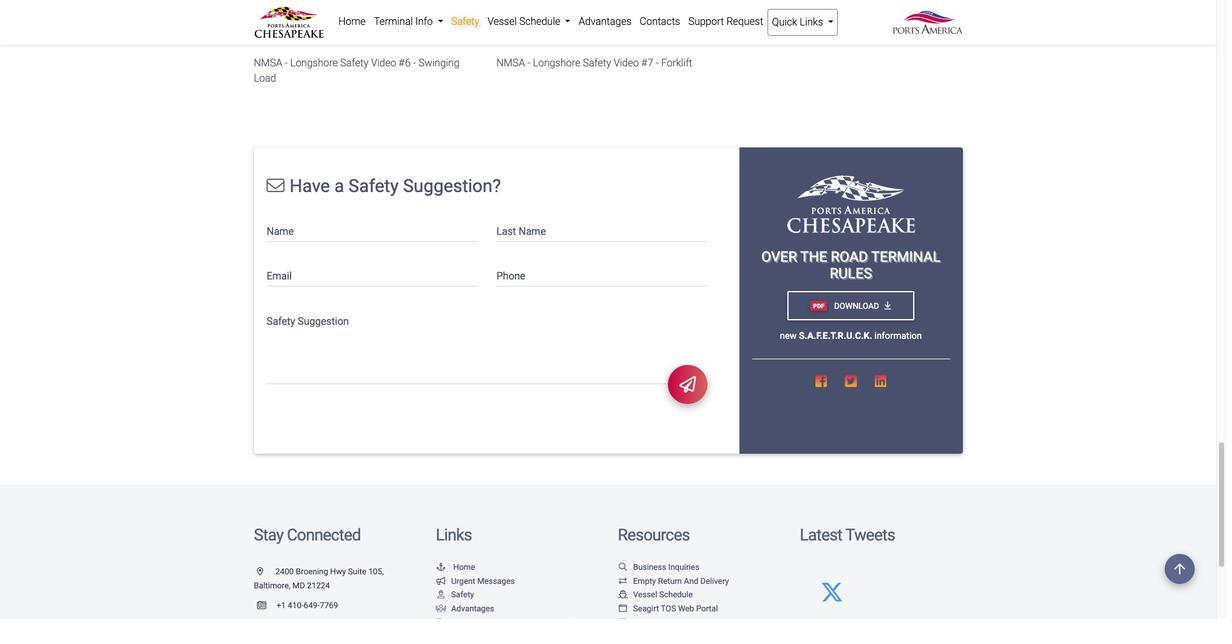 Task type: vqa. For each thing, say whether or not it's contained in the screenshot.
the topmost Vessel
yes



Task type: describe. For each thing, give the bounding box(es) containing it.
2 name from the left
[[519, 225, 546, 237]]

video image for #7
[[497, 0, 720, 22]]

1 - from the left
[[285, 57, 288, 69]]

0 horizontal spatial schedule
[[519, 15, 560, 27]]

1 horizontal spatial advantages
[[579, 15, 632, 27]]

and
[[684, 577, 698, 586]]

suggestion?
[[403, 175, 501, 196]]

resources
[[618, 526, 690, 545]]

home inside 'link'
[[338, 15, 366, 27]]

Email text field
[[267, 262, 477, 287]]

broening
[[296, 567, 328, 577]]

have
[[290, 175, 330, 196]]

s.a.f.e.t.r.u.c.k.
[[799, 331, 872, 342]]

linkedin image
[[875, 375, 887, 389]]

2 - from the left
[[413, 57, 416, 69]]

nmsa for nmsa - longshore safety video #7 - forklift
[[497, 57, 525, 69]]

support
[[688, 15, 724, 27]]

safety left suggestion
[[267, 315, 295, 327]]

twitter square image
[[845, 375, 857, 389]]

the
[[800, 248, 827, 265]]

1 horizontal spatial links
[[800, 16, 823, 28]]

arrow to bottom image
[[884, 301, 891, 310]]

Last Name text field
[[497, 217, 707, 242]]

rules
[[830, 265, 872, 282]]

suite
[[348, 567, 366, 577]]

bullhorn image
[[436, 578, 446, 586]]

1 vertical spatial home
[[453, 563, 475, 572]]

safety down urgent
[[451, 590, 474, 600]]

last name
[[497, 225, 546, 237]]

2400 broening hwy suite 105, baltimore, md 21224
[[254, 567, 384, 591]]

1 vertical spatial advantages
[[451, 604, 494, 614]]

video image for #6
[[254, 0, 477, 22]]

facebook square image
[[815, 375, 827, 389]]

longshore for nmsa - longshore safety video #6 - swinging load
[[290, 57, 338, 69]]

web
[[678, 604, 694, 614]]

hwy
[[330, 567, 346, 577]]

1 horizontal spatial advantages link
[[575, 9, 636, 34]]

safety right info
[[451, 15, 479, 27]]

safety inside nmsa - longshore safety video #6 - swinging load
[[340, 57, 368, 69]]

terminal
[[871, 248, 940, 265]]

md
[[292, 581, 305, 591]]

phone
[[497, 270, 525, 282]]

business
[[633, 563, 666, 572]]

map marker alt image
[[257, 568, 273, 577]]

quick links link
[[767, 9, 838, 36]]

quick
[[772, 16, 797, 28]]

latest tweets
[[800, 526, 895, 545]]

road
[[831, 248, 868, 265]]

connected
[[287, 526, 361, 545]]

business inquiries
[[633, 563, 699, 572]]

swinging
[[419, 57, 459, 69]]

over
[[761, 248, 797, 265]]

649-
[[304, 601, 320, 611]]

1 vertical spatial advantages link
[[436, 604, 494, 614]]

terminal info
[[374, 15, 435, 27]]

suggestion
[[298, 315, 349, 327]]

download
[[832, 301, 879, 311]]

messages
[[477, 577, 515, 586]]

urgent
[[451, 577, 475, 586]]

information
[[874, 331, 922, 342]]

stay connected
[[254, 526, 361, 545]]

phone office image
[[257, 602, 276, 611]]

2400 broening hwy suite 105, baltimore, md 21224 link
[[254, 567, 384, 591]]

Name text field
[[267, 217, 477, 242]]

0 vertical spatial vessel
[[488, 15, 517, 27]]

0 horizontal spatial vessel schedule
[[488, 15, 563, 27]]

business inquiries link
[[618, 563, 699, 572]]

request
[[727, 15, 763, 27]]

video for #7
[[614, 57, 639, 69]]

nmsa - longshore safety video #7 - forklift
[[497, 57, 692, 69]]

empty return and delivery link
[[618, 577, 729, 586]]

new s.a.f.e.t.r.u.c.k. information
[[780, 331, 922, 342]]

terminal
[[374, 15, 413, 27]]

safety right a
[[349, 175, 399, 196]]

email
[[267, 270, 292, 282]]

410-
[[288, 601, 304, 611]]

#7
[[641, 57, 653, 69]]

stay
[[254, 526, 283, 545]]

21224
[[307, 581, 330, 591]]



Task type: locate. For each thing, give the bounding box(es) containing it.
Phone text field
[[497, 262, 707, 287]]

portal
[[696, 604, 718, 614]]

safety link right info
[[447, 9, 483, 34]]

1 vertical spatial home link
[[436, 563, 475, 572]]

name
[[267, 225, 294, 237], [519, 225, 546, 237]]

video inside nmsa - longshore safety video #6 - swinging load
[[371, 57, 396, 69]]

baltimore,
[[254, 581, 290, 591]]

delivery
[[700, 577, 729, 586]]

1 horizontal spatial vessel schedule
[[633, 590, 693, 600]]

1 vertical spatial vessel
[[633, 590, 657, 600]]

video left #6
[[371, 57, 396, 69]]

advantages
[[579, 15, 632, 27], [451, 604, 494, 614]]

0 vertical spatial home
[[338, 15, 366, 27]]

home link left terminal
[[334, 9, 370, 34]]

nmsa for nmsa - longshore safety video #6 - swinging load
[[254, 57, 282, 69]]

pdf
[[813, 302, 825, 309]]

0 horizontal spatial vessel
[[488, 15, 517, 27]]

quick links
[[772, 16, 826, 28]]

3 - from the left
[[528, 57, 530, 69]]

1 horizontal spatial name
[[519, 225, 546, 237]]

0 horizontal spatial nmsa
[[254, 57, 282, 69]]

#6
[[399, 57, 411, 69]]

video image
[[254, 0, 477, 22], [497, 0, 720, 22]]

seagirt tos web portal link
[[618, 604, 718, 614]]

advantages link down user hard hat icon
[[436, 604, 494, 614]]

0 horizontal spatial home link
[[334, 9, 370, 34]]

video image up nmsa - longshore safety video #6 - swinging load
[[254, 0, 477, 22]]

video left #7
[[614, 57, 639, 69]]

forklift
[[661, 57, 692, 69]]

links
[[800, 16, 823, 28], [436, 526, 472, 545]]

1 video from the left
[[371, 57, 396, 69]]

name up "email"
[[267, 225, 294, 237]]

4 - from the left
[[656, 57, 659, 69]]

+1
[[276, 601, 286, 611]]

0 horizontal spatial name
[[267, 225, 294, 237]]

contacts
[[640, 15, 680, 27]]

1 horizontal spatial vessel schedule link
[[618, 590, 693, 600]]

+1 410-649-7769
[[276, 601, 338, 611]]

support request
[[688, 15, 763, 27]]

name right last
[[519, 225, 546, 237]]

1 vertical spatial schedule
[[659, 590, 693, 600]]

1 horizontal spatial longshore
[[533, 57, 580, 69]]

safety link for leftmost vessel schedule link
[[447, 9, 483, 34]]

video
[[371, 57, 396, 69], [614, 57, 639, 69]]

nmsa - longshore safety video #6 - swinging load
[[254, 57, 459, 84]]

exchange image
[[618, 578, 628, 586]]

latest
[[800, 526, 842, 545]]

tweets
[[845, 526, 895, 545]]

home up urgent
[[453, 563, 475, 572]]

+1 410-649-7769 link
[[254, 601, 338, 611]]

terminal info link
[[370, 9, 447, 34]]

1 horizontal spatial video
[[614, 57, 639, 69]]

vessel schedule link
[[483, 9, 575, 34], [618, 590, 693, 600]]

0 horizontal spatial advantages
[[451, 604, 494, 614]]

105,
[[368, 567, 384, 577]]

home link up urgent
[[436, 563, 475, 572]]

nmsa
[[254, 57, 282, 69], [497, 57, 525, 69]]

urgent messages link
[[436, 577, 515, 586]]

seagirt terminal image
[[787, 175, 915, 233]]

7769
[[320, 601, 338, 611]]

1 horizontal spatial nmsa
[[497, 57, 525, 69]]

nmsa inside nmsa - longshore safety video #6 - swinging load
[[254, 57, 282, 69]]

1 video image from the left
[[254, 0, 477, 22]]

1 vertical spatial links
[[436, 526, 472, 545]]

return
[[658, 577, 682, 586]]

2400
[[275, 567, 294, 577]]

0 horizontal spatial advantages link
[[436, 604, 494, 614]]

safety left #6
[[340, 57, 368, 69]]

longshore inside nmsa - longshore safety video #6 - swinging load
[[290, 57, 338, 69]]

hand receiving image
[[436, 605, 446, 614]]

1 vertical spatial safety link
[[436, 590, 474, 600]]

0 horizontal spatial video image
[[254, 0, 477, 22]]

home link for urgent messages "link"
[[436, 563, 475, 572]]

ship image
[[618, 592, 628, 600]]

advantages link up nmsa - longshore safety video #7 - forklift
[[575, 9, 636, 34]]

over the road terminal rules
[[761, 248, 940, 282]]

schedule
[[519, 15, 560, 27], [659, 590, 693, 600]]

anchor image
[[436, 564, 446, 572]]

1 nmsa from the left
[[254, 57, 282, 69]]

empty return and delivery
[[633, 577, 729, 586]]

safety link for advantages link to the bottom
[[436, 590, 474, 600]]

Safety Suggestion text field
[[267, 307, 707, 385]]

home
[[338, 15, 366, 27], [453, 563, 475, 572]]

0 horizontal spatial longshore
[[290, 57, 338, 69]]

new
[[780, 331, 797, 342]]

1 name from the left
[[267, 225, 294, 237]]

0 vertical spatial links
[[800, 16, 823, 28]]

0 vertical spatial advantages link
[[575, 9, 636, 34]]

home left terminal
[[338, 15, 366, 27]]

home link
[[334, 9, 370, 34], [436, 563, 475, 572]]

0 vertical spatial vessel schedule link
[[483, 9, 575, 34]]

advantages up nmsa - longshore safety video #7 - forklift
[[579, 15, 632, 27]]

home link for "terminal info" "link"
[[334, 9, 370, 34]]

info
[[415, 15, 433, 27]]

seagirt
[[633, 604, 659, 614]]

links up anchor "icon"
[[436, 526, 472, 545]]

1 horizontal spatial home
[[453, 563, 475, 572]]

browser image
[[618, 605, 628, 614]]

seagirt tos web portal
[[633, 604, 718, 614]]

2 video image from the left
[[497, 0, 720, 22]]

have a safety suggestion?
[[290, 175, 501, 196]]

safety left #7
[[583, 57, 611, 69]]

1 horizontal spatial schedule
[[659, 590, 693, 600]]

urgent messages
[[451, 577, 515, 586]]

1 horizontal spatial video image
[[497, 0, 720, 22]]

0 vertical spatial vessel schedule
[[488, 15, 563, 27]]

0 horizontal spatial video
[[371, 57, 396, 69]]

longshore
[[290, 57, 338, 69], [533, 57, 580, 69]]

1 horizontal spatial vessel
[[633, 590, 657, 600]]

1 horizontal spatial home link
[[436, 563, 475, 572]]

tos
[[661, 604, 676, 614]]

0 vertical spatial safety link
[[447, 9, 483, 34]]

search image
[[618, 564, 628, 572]]

last
[[497, 225, 516, 237]]

advantages down urgent messages "link"
[[451, 604, 494, 614]]

video image up nmsa - longshore safety video #7 - forklift
[[497, 0, 720, 22]]

vessel
[[488, 15, 517, 27], [633, 590, 657, 600]]

2 nmsa from the left
[[497, 57, 525, 69]]

0 vertical spatial schedule
[[519, 15, 560, 27]]

0 horizontal spatial home
[[338, 15, 366, 27]]

1 vertical spatial vessel schedule link
[[618, 590, 693, 600]]

2 longshore from the left
[[533, 57, 580, 69]]

user hard hat image
[[436, 592, 446, 600]]

safety suggestion
[[267, 315, 349, 327]]

a
[[334, 175, 344, 196]]

safety link
[[447, 9, 483, 34], [436, 590, 474, 600]]

links right quick
[[800, 16, 823, 28]]

inquiries
[[668, 563, 699, 572]]

0 horizontal spatial vessel schedule link
[[483, 9, 575, 34]]

2 video from the left
[[614, 57, 639, 69]]

longshore for nmsa - longshore safety video #7 - forklift
[[533, 57, 580, 69]]

go to top image
[[1165, 554, 1195, 584]]

empty
[[633, 577, 656, 586]]

0 vertical spatial advantages
[[579, 15, 632, 27]]

1 vertical spatial vessel schedule
[[633, 590, 693, 600]]

0 vertical spatial home link
[[334, 9, 370, 34]]

video for #6
[[371, 57, 396, 69]]

support request link
[[684, 9, 767, 34]]

1 longshore from the left
[[290, 57, 338, 69]]

vessel schedule
[[488, 15, 563, 27], [633, 590, 693, 600]]

advantages link
[[575, 9, 636, 34], [436, 604, 494, 614]]

0 horizontal spatial links
[[436, 526, 472, 545]]

-
[[285, 57, 288, 69], [413, 57, 416, 69], [528, 57, 530, 69], [656, 57, 659, 69]]

contacts link
[[636, 9, 684, 34]]

safety link down urgent
[[436, 590, 474, 600]]

load
[[254, 72, 276, 84]]

safety
[[451, 15, 479, 27], [340, 57, 368, 69], [583, 57, 611, 69], [349, 175, 399, 196], [267, 315, 295, 327], [451, 590, 474, 600]]



